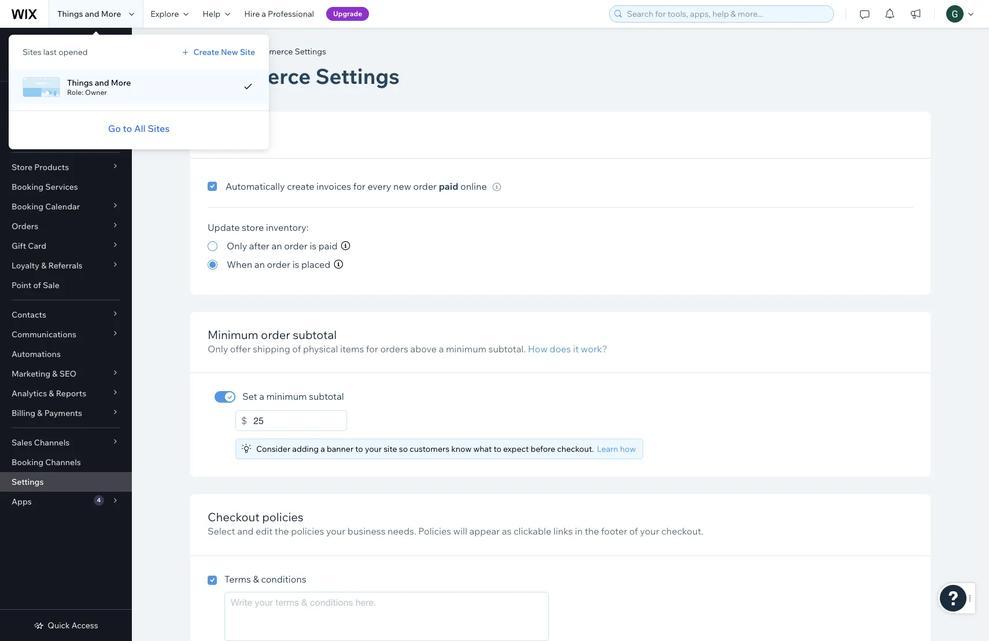 Task type: describe. For each thing, give the bounding box(es) containing it.
settings inside sidebar element
[[12, 477, 44, 487]]

appear
[[470, 526, 500, 537]]

a inside minimum order subtotal only offer shipping of physical items for orders above a minimum subtotal. how does it work?
[[439, 343, 444, 355]]

learn
[[597, 444, 618, 454]]

needs.
[[388, 526, 416, 537]]

upgrade button
[[326, 7, 369, 21]]

1 vertical spatial ecommerce settings
[[190, 63, 400, 89]]

analytics & reports button
[[0, 384, 132, 403]]

loyalty & referrals button
[[0, 256, 132, 275]]

hire a professional link
[[237, 0, 321, 28]]

loyalty & referrals
[[12, 260, 83, 271]]

set
[[242, 391, 257, 402]]

calendar
[[45, 201, 80, 212]]

how
[[528, 343, 548, 355]]

invoices
[[316, 181, 351, 192]]

& for analytics
[[49, 388, 54, 399]]

1 vertical spatial subtotal
[[309, 391, 344, 402]]

payments
[[44, 408, 82, 418]]

booking channels
[[12, 457, 81, 468]]

info tooltip image for when an order is placed
[[334, 260, 343, 269]]

access
[[72, 620, 98, 631]]

0 vertical spatial sites
[[23, 47, 41, 57]]

gift card button
[[0, 236, 132, 256]]

order down only after an order is paid on the top left of page
[[267, 259, 291, 270]]

will
[[454, 526, 467, 537]]

update store inventory:
[[208, 222, 309, 233]]

0 horizontal spatial an
[[254, 259, 265, 270]]

every
[[368, 181, 391, 192]]

policies
[[419, 526, 451, 537]]

role:
[[67, 88, 83, 96]]

info tooltip image
[[341, 241, 350, 251]]

hire
[[244, 9, 260, 19]]

services
[[45, 182, 78, 192]]

a right set
[[259, 391, 264, 402]]

0 horizontal spatial settings link
[[0, 472, 132, 492]]

2/6 completed
[[12, 62, 59, 71]]

0 vertical spatial ecommerce
[[247, 46, 293, 57]]

point
[[12, 280, 31, 290]]

booking for booking calendar
[[12, 201, 43, 212]]

booking calendar button
[[0, 197, 132, 216]]

& for terms
[[253, 573, 259, 585]]

how
[[620, 444, 636, 454]]

shipping
[[253, 343, 290, 355]]

inventory:
[[266, 222, 309, 233]]

Enter amount text field
[[254, 411, 347, 431]]

terms & conditions
[[224, 573, 306, 585]]

offer
[[230, 343, 251, 355]]

so
[[399, 444, 408, 454]]

2 the from the left
[[585, 526, 599, 537]]

edit
[[256, 526, 273, 537]]

0 horizontal spatial to
[[123, 123, 132, 134]]

checkout
[[208, 510, 260, 525]]

clickable
[[514, 526, 552, 537]]

go to all sites link
[[108, 122, 170, 135]]

0 vertical spatial an
[[272, 240, 282, 252]]

automations
[[12, 349, 61, 359]]

quick access
[[48, 620, 98, 631]]

go to all sites
[[108, 123, 170, 134]]

it
[[573, 343, 579, 355]]

subtotal inside minimum order subtotal only offer shipping of physical items for orders above a minimum subtotal. how does it work?
[[293, 328, 337, 342]]

work?
[[581, 343, 608, 355]]

1 vertical spatial policies
[[291, 526, 324, 537]]

consider
[[256, 444, 291, 454]]

Write your terms & conditions here. text field
[[224, 592, 549, 641]]

subtotal.
[[489, 343, 526, 355]]

last
[[43, 47, 57, 57]]

sales channels
[[12, 437, 70, 448]]

sale
[[43, 280, 59, 290]]

0 vertical spatial checkout.
[[557, 444, 594, 454]]

a inside 'link'
[[262, 9, 266, 19]]

referrals
[[48, 260, 83, 271]]

channels for booking channels
[[45, 457, 81, 468]]

links
[[554, 526, 573, 537]]

up
[[45, 38, 55, 48]]

what
[[474, 444, 492, 454]]

store products button
[[0, 157, 132, 177]]

help
[[203, 9, 221, 19]]

automatically create invoices for every new order paid online
[[226, 181, 487, 192]]

4
[[97, 496, 101, 504]]

communications
[[12, 329, 76, 340]]

let's set up your store
[[12, 38, 97, 48]]

marketing & seo
[[12, 369, 76, 379]]

things and more role: owner
[[67, 77, 131, 96]]

terms
[[224, 573, 251, 585]]

point of sale link
[[0, 275, 132, 295]]

more for things and more
[[101, 9, 121, 19]]

create
[[287, 181, 314, 192]]

1 horizontal spatial is
[[310, 240, 317, 252]]

point of sale
[[12, 280, 59, 290]]

physical
[[303, 343, 338, 355]]

Search for tools, apps, help & more... field
[[624, 6, 830, 22]]

expect
[[503, 444, 529, 454]]

explore
[[151, 9, 179, 19]]

booking channels link
[[0, 453, 132, 472]]

hire a professional
[[244, 9, 314, 19]]

booking calendar
[[12, 201, 80, 212]]

know
[[452, 444, 472, 454]]

of inside checkout policies select and edit the policies your business needs. policies will appear as clickable links in the footer of your checkout.
[[630, 526, 638, 537]]

gift
[[12, 241, 26, 251]]

info tooltip image for automatically create invoices for every new order
[[493, 183, 501, 191]]

& for marketing
[[52, 369, 58, 379]]

orders button
[[0, 216, 132, 236]]

minimum
[[208, 328, 258, 342]]

only inside minimum order subtotal only offer shipping of physical items for orders above a minimum subtotal. how does it work?
[[208, 343, 228, 355]]

1 vertical spatial minimum
[[266, 391, 307, 402]]

sales channels button
[[0, 433, 132, 453]]

does
[[550, 343, 571, 355]]

customers
[[410, 444, 450, 454]]



Task type: vqa. For each thing, say whether or not it's contained in the screenshot.
bookings
no



Task type: locate. For each thing, give the bounding box(es) containing it.
& inside "popup button"
[[37, 408, 43, 418]]

card
[[28, 241, 46, 251]]

2 vertical spatial of
[[630, 526, 638, 537]]

1 vertical spatial paid
[[319, 240, 338, 252]]

1 horizontal spatial of
[[292, 343, 301, 355]]

0 horizontal spatial paid
[[319, 240, 338, 252]]

0 vertical spatial ecommerce settings
[[247, 46, 326, 57]]

sites right all
[[148, 123, 170, 134]]

and for things and more
[[85, 9, 99, 19]]

order up shipping at bottom
[[261, 328, 290, 342]]

and inside things and more role: owner
[[95, 77, 109, 88]]

for
[[353, 181, 366, 192], [366, 343, 378, 355]]

create new site button
[[180, 47, 255, 57]]

policies
[[262, 510, 304, 525], [291, 526, 324, 537]]

new
[[393, 181, 411, 192]]

0 vertical spatial more
[[101, 9, 121, 19]]

1 vertical spatial of
[[292, 343, 301, 355]]

1 horizontal spatial the
[[585, 526, 599, 537]]

things for things and more
[[57, 9, 83, 19]]

booking up orders
[[12, 201, 43, 212]]

things for things and more role: owner
[[67, 77, 93, 88]]

booking
[[12, 182, 43, 192], [12, 201, 43, 212], [12, 457, 43, 468]]

quick access button
[[34, 620, 98, 631]]

opened
[[59, 47, 88, 57]]

online
[[461, 181, 487, 192]]

to left all
[[123, 123, 132, 134]]

your left site
[[365, 444, 382, 454]]

ecommerce down hire a professional 'link'
[[247, 46, 293, 57]]

orders
[[380, 343, 408, 355]]

and inside checkout policies select and edit the policies your business needs. policies will appear as clickable links in the footer of your checkout.
[[237, 526, 254, 537]]

ecommerce settings down site
[[190, 63, 400, 89]]

1 vertical spatial checkout.
[[662, 526, 704, 537]]

of right 'footer'
[[630, 526, 638, 537]]

order inside minimum order subtotal only offer shipping of physical items for orders above a minimum subtotal. how does it work?
[[261, 328, 290, 342]]

settings link down help
[[185, 46, 228, 57]]

orders
[[12, 221, 38, 231]]

0 horizontal spatial for
[[353, 181, 366, 192]]

to right what
[[494, 444, 502, 454]]

your
[[57, 38, 75, 48], [365, 444, 382, 454], [326, 526, 346, 537], [640, 526, 660, 537]]

more right owner
[[111, 77, 131, 88]]

1 horizontal spatial settings link
[[185, 46, 228, 57]]

0 vertical spatial and
[[85, 9, 99, 19]]

policies up edit
[[262, 510, 304, 525]]

1 horizontal spatial paid
[[439, 181, 459, 192]]

in
[[575, 526, 583, 537]]

& right loyalty
[[41, 260, 46, 271]]

the
[[275, 526, 289, 537], [585, 526, 599, 537]]

order right new
[[413, 181, 437, 192]]

0 vertical spatial is
[[310, 240, 317, 252]]

subtotal up enter amount text field
[[309, 391, 344, 402]]

&
[[41, 260, 46, 271], [52, 369, 58, 379], [49, 388, 54, 399], [37, 408, 43, 418], [253, 573, 259, 585]]

sites last opened
[[23, 47, 88, 57]]

go
[[108, 123, 121, 134]]

completed
[[24, 62, 59, 71]]

& right billing
[[37, 408, 43, 418]]

2 booking from the top
[[12, 201, 43, 212]]

when an order is placed
[[227, 259, 331, 270]]

home
[[12, 113, 35, 123]]

1 horizontal spatial for
[[366, 343, 378, 355]]

1 horizontal spatial an
[[272, 240, 282, 252]]

1 horizontal spatial to
[[355, 444, 363, 454]]

info tooltip image down info tooltip icon
[[334, 260, 343, 269]]

help button
[[196, 0, 237, 28]]

1 vertical spatial settings link
[[0, 472, 132, 492]]

policies right edit
[[291, 526, 324, 537]]

& right terms
[[253, 573, 259, 585]]

3 booking from the top
[[12, 457, 43, 468]]

1 vertical spatial booking
[[12, 201, 43, 212]]

for inside minimum order subtotal only offer shipping of physical items for orders above a minimum subtotal. how does it work?
[[366, 343, 378, 355]]

channels inside popup button
[[34, 437, 70, 448]]

$
[[241, 415, 247, 427]]

set
[[32, 38, 44, 48]]

1 vertical spatial ecommerce
[[190, 63, 311, 89]]

a right adding
[[321, 444, 325, 454]]

& for billing
[[37, 408, 43, 418]]

things up setup link
[[67, 77, 93, 88]]

0 horizontal spatial info tooltip image
[[334, 260, 343, 269]]

booking for booking channels
[[12, 457, 43, 468]]

to right banner
[[355, 444, 363, 454]]

0 vertical spatial subtotal
[[293, 328, 337, 342]]

1 horizontal spatial info tooltip image
[[493, 183, 501, 191]]

footer
[[601, 526, 628, 537]]

0 horizontal spatial checkout.
[[557, 444, 594, 454]]

automatically
[[226, 181, 285, 192]]

0 vertical spatial of
[[33, 280, 41, 290]]

subtotal up physical
[[293, 328, 337, 342]]

seo
[[59, 369, 76, 379]]

only
[[227, 240, 247, 252], [208, 343, 228, 355]]

of inside point of sale link
[[33, 280, 41, 290]]

2 vertical spatial and
[[237, 526, 254, 537]]

for right items
[[366, 343, 378, 355]]

0 vertical spatial info tooltip image
[[493, 183, 501, 191]]

1 vertical spatial things
[[67, 77, 93, 88]]

settings link
[[185, 46, 228, 57], [0, 472, 132, 492]]

things up let's set up your store
[[57, 9, 83, 19]]

1 horizontal spatial store
[[242, 222, 264, 233]]

0 horizontal spatial of
[[33, 280, 41, 290]]

1 booking from the top
[[12, 182, 43, 192]]

an down after
[[254, 259, 265, 270]]

channels up booking channels
[[34, 437, 70, 448]]

0 horizontal spatial sites
[[23, 47, 41, 57]]

0 vertical spatial things
[[57, 9, 83, 19]]

minimum inside minimum order subtotal only offer shipping of physical items for orders above a minimum subtotal. how does it work?
[[446, 343, 487, 355]]

a right above
[[439, 343, 444, 355]]

1 vertical spatial and
[[95, 77, 109, 88]]

apps
[[12, 496, 32, 507]]

more inside things and more role: owner
[[111, 77, 131, 88]]

things
[[57, 9, 83, 19], [67, 77, 93, 88]]

a right the hire
[[262, 9, 266, 19]]

1 vertical spatial channels
[[45, 457, 81, 468]]

your right up
[[57, 38, 75, 48]]

your left "business"
[[326, 526, 346, 537]]

1 vertical spatial more
[[111, 77, 131, 88]]

store
[[77, 38, 97, 48], [242, 222, 264, 233]]

above
[[411, 343, 437, 355]]

a
[[262, 9, 266, 19], [439, 343, 444, 355], [259, 391, 264, 402], [321, 444, 325, 454]]

create new site
[[194, 47, 255, 57]]

for left every on the left top of page
[[353, 181, 366, 192]]

channels down the sales channels popup button
[[45, 457, 81, 468]]

0 vertical spatial channels
[[34, 437, 70, 448]]

home link
[[0, 108, 132, 128]]

order
[[413, 181, 437, 192], [284, 240, 308, 252], [267, 259, 291, 270], [261, 328, 290, 342]]

0 horizontal spatial the
[[275, 526, 289, 537]]

booking down the sales
[[12, 457, 43, 468]]

store inside sidebar element
[[77, 38, 97, 48]]

0 vertical spatial minimum
[[446, 343, 487, 355]]

things inside things and more role: owner
[[67, 77, 93, 88]]

2/6
[[12, 62, 23, 71]]

ecommerce settings down professional
[[247, 46, 326, 57]]

of left sale
[[33, 280, 41, 290]]

billing & payments button
[[0, 403, 132, 423]]

& left the 'reports'
[[49, 388, 54, 399]]

1 vertical spatial sites
[[148, 123, 170, 134]]

0 vertical spatial booking
[[12, 182, 43, 192]]

all
[[134, 123, 146, 134]]

booking services link
[[0, 177, 132, 197]]

placed
[[302, 259, 331, 270]]

2 horizontal spatial of
[[630, 526, 638, 537]]

only down minimum
[[208, 343, 228, 355]]

and down checkout
[[237, 526, 254, 537]]

site
[[240, 47, 255, 57]]

an
[[272, 240, 282, 252], [254, 259, 265, 270]]

and for things and more role: owner
[[95, 77, 109, 88]]

setup link
[[0, 89, 132, 108]]

0 horizontal spatial store
[[77, 38, 97, 48]]

1 vertical spatial is
[[293, 259, 299, 270]]

2 horizontal spatial to
[[494, 444, 502, 454]]

analytics
[[12, 388, 47, 399]]

conditions
[[261, 573, 306, 585]]

checkout. inside checkout policies select and edit the policies your business needs. policies will appear as clickable links in the footer of your checkout.
[[662, 526, 704, 537]]

learn how link
[[597, 444, 636, 455]]

your right 'footer'
[[640, 526, 660, 537]]

booking for booking services
[[12, 182, 43, 192]]

1 vertical spatial an
[[254, 259, 265, 270]]

0 vertical spatial paid
[[439, 181, 459, 192]]

2 vertical spatial booking
[[12, 457, 43, 468]]

0 vertical spatial settings link
[[185, 46, 228, 57]]

paid left the online
[[439, 181, 459, 192]]

your inside sidebar element
[[57, 38, 75, 48]]

channels for sales channels
[[34, 437, 70, 448]]

info tooltip image
[[493, 183, 501, 191], [334, 260, 343, 269]]

create
[[194, 47, 219, 57]]

1 vertical spatial only
[[208, 343, 228, 355]]

contacts
[[12, 310, 46, 320]]

and right role:
[[95, 77, 109, 88]]

business
[[348, 526, 386, 537]]

1 vertical spatial for
[[366, 343, 378, 355]]

0 horizontal spatial is
[[293, 259, 299, 270]]

more left explore
[[101, 9, 121, 19]]

1 horizontal spatial minimum
[[446, 343, 487, 355]]

minimum up enter amount text field
[[266, 391, 307, 402]]

an right after
[[272, 240, 282, 252]]

settings link down booking channels
[[0, 472, 132, 492]]

select
[[208, 526, 235, 537]]

& for loyalty
[[41, 260, 46, 271]]

sites up 2/6 completed
[[23, 47, 41, 57]]

1 horizontal spatial sites
[[148, 123, 170, 134]]

sidebar element
[[0, 28, 132, 641]]

to
[[123, 123, 132, 134], [355, 444, 363, 454], [494, 444, 502, 454]]

paid left info tooltip icon
[[319, 240, 338, 252]]

1 vertical spatial store
[[242, 222, 264, 233]]

more for things and more role: owner
[[111, 77, 131, 88]]

minimum order subtotal only offer shipping of physical items for orders above a minimum subtotal. how does it work?
[[208, 328, 608, 355]]

1 horizontal spatial checkout.
[[662, 526, 704, 537]]

info tooltip image right the online
[[493, 183, 501, 191]]

contacts button
[[0, 305, 132, 325]]

analytics & reports
[[12, 388, 86, 399]]

loyalty
[[12, 260, 39, 271]]

only after an order is paid
[[227, 240, 338, 252]]

1 the from the left
[[275, 526, 289, 537]]

& inside dropdown button
[[52, 369, 58, 379]]

and up opened
[[85, 9, 99, 19]]

is up placed
[[310, 240, 317, 252]]

only up when
[[227, 240, 247, 252]]

ecommerce down site
[[190, 63, 311, 89]]

0 horizontal spatial minimum
[[266, 391, 307, 402]]

booking inside popup button
[[12, 201, 43, 212]]

reports
[[56, 388, 86, 399]]

& left 'seo'
[[52, 369, 58, 379]]

minimum left subtotal. at the bottom of page
[[446, 343, 487, 355]]

marketing & seo button
[[0, 364, 132, 384]]

ecommerce
[[247, 46, 293, 57], [190, 63, 311, 89]]

1 vertical spatial info tooltip image
[[334, 260, 343, 269]]

set a minimum subtotal
[[242, 391, 344, 402]]

of left physical
[[292, 343, 301, 355]]

booking down store
[[12, 182, 43, 192]]

0 vertical spatial only
[[227, 240, 247, 252]]

store down the things and more
[[77, 38, 97, 48]]

is left placed
[[293, 259, 299, 270]]

site
[[384, 444, 397, 454]]

channels
[[34, 437, 70, 448], [45, 457, 81, 468]]

more
[[101, 9, 121, 19], [111, 77, 131, 88]]

sites
[[23, 47, 41, 57], [148, 123, 170, 134]]

the right edit
[[275, 526, 289, 537]]

when
[[227, 259, 252, 270]]

adding
[[292, 444, 319, 454]]

store up after
[[242, 222, 264, 233]]

of inside minimum order subtotal only offer shipping of physical items for orders above a minimum subtotal. how does it work?
[[292, 343, 301, 355]]

0 vertical spatial policies
[[262, 510, 304, 525]]

new
[[221, 47, 238, 57]]

setup
[[12, 93, 35, 104]]

the right in
[[585, 526, 599, 537]]

gift card
[[12, 241, 46, 251]]

order down inventory:
[[284, 240, 308, 252]]

0 vertical spatial for
[[353, 181, 366, 192]]

0 vertical spatial store
[[77, 38, 97, 48]]



